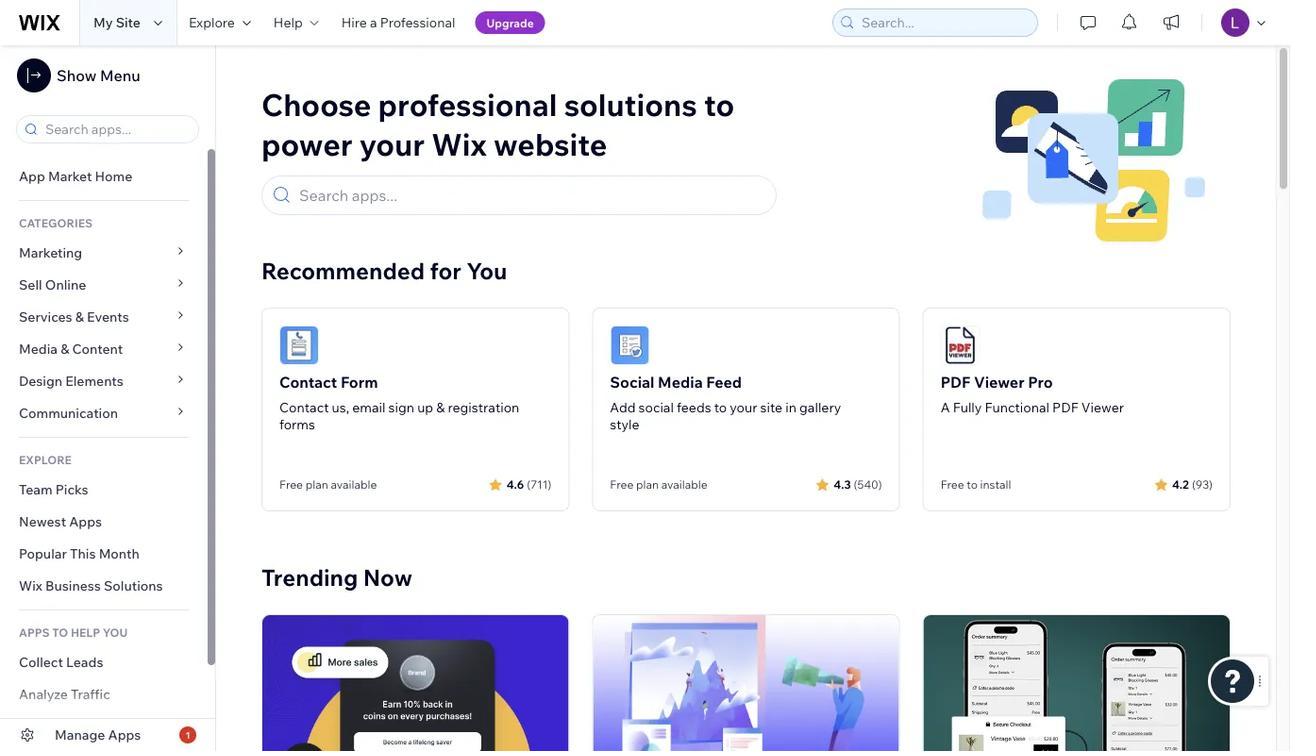 Task type: vqa. For each thing, say whether or not it's contained in the screenshot.
Collect Leads
yes



Task type: describe. For each thing, give the bounding box(es) containing it.
analyze traffic
[[19, 686, 110, 703]]

help
[[274, 14, 303, 31]]

apps
[[19, 625, 50, 640]]

& for media
[[61, 341, 69, 357]]

available for feed
[[662, 478, 708, 492]]

month
[[99, 546, 140, 562]]

available for contact
[[331, 478, 377, 492]]

apps for newest apps
[[69, 514, 102, 530]]

manage
[[55, 727, 105, 743]]

plan for contact
[[306, 478, 328, 492]]

analyze traffic link
[[0, 679, 208, 711]]

upgrade
[[487, 16, 534, 30]]

recommended for you
[[261, 257, 507, 285]]

app
[[19, 168, 45, 185]]

gallery
[[800, 399, 841, 416]]

install
[[980, 478, 1011, 492]]

marketing link
[[0, 237, 208, 269]]

team picks
[[19, 481, 88, 498]]

media & content link
[[0, 333, 208, 365]]

sign
[[389, 399, 414, 416]]

hire a professional link
[[330, 0, 467, 45]]

media inside "social media feed add social feeds to your site in gallery style"
[[658, 373, 703, 392]]

recommended
[[261, 257, 425, 285]]

twism: your own coin & rewards poster image
[[262, 615, 569, 751]]

apps for manage apps
[[108, 727, 141, 743]]

my
[[93, 14, 113, 31]]

app market home link
[[0, 160, 208, 193]]

app market home
[[19, 168, 132, 185]]

registration
[[448, 399, 519, 416]]

explore
[[19, 453, 72, 467]]

picks
[[55, 481, 88, 498]]

this
[[70, 546, 96, 562]]

your inside choose professional solutions to power your wix website
[[359, 125, 425, 163]]

& inside contact form contact us, email sign up & registration forms
[[436, 399, 445, 416]]

free plan available for contact
[[279, 478, 377, 492]]

free to install
[[941, 478, 1011, 492]]

wix inside choose professional solutions to power your wix website
[[432, 125, 487, 163]]

feed
[[706, 373, 742, 392]]

a
[[370, 14, 377, 31]]

up
[[417, 399, 433, 416]]

search apps... field inside sidebar element
[[40, 116, 193, 143]]

social media feed logo image
[[610, 326, 650, 365]]

design elements
[[19, 373, 124, 389]]

you
[[103, 625, 128, 640]]

4.6
[[507, 477, 524, 491]]

sell online
[[19, 277, 86, 293]]

4.6 (711)
[[507, 477, 552, 491]]

trending
[[261, 564, 358, 592]]

wix business solutions
[[19, 578, 163, 594]]

show menu button
[[17, 59, 140, 93]]

media & content
[[19, 341, 123, 357]]

traffic
[[71, 686, 110, 703]]

free for contact form
[[279, 478, 303, 492]]

4.2 (93)
[[1172, 477, 1213, 491]]

pdf viewer pro logo image
[[941, 326, 980, 365]]

leads
[[66, 654, 103, 671]]

communication
[[19, 405, 121, 421]]

functional
[[985, 399, 1050, 416]]

2 contact from the top
[[279, 399, 329, 416]]

manage apps
[[55, 727, 141, 743]]

solutions
[[104, 578, 163, 594]]

team picks link
[[0, 474, 208, 506]]

contact form logo image
[[279, 326, 319, 365]]

professional
[[380, 14, 455, 31]]

1 contact from the top
[[279, 373, 337, 392]]

help
[[71, 625, 100, 640]]

analyze
[[19, 686, 68, 703]]

(93)
[[1192, 477, 1213, 491]]

1 horizontal spatial viewer
[[1082, 399, 1124, 416]]

popular this month link
[[0, 538, 208, 570]]

sell online link
[[0, 269, 208, 301]]

popular
[[19, 546, 67, 562]]

collect leads link
[[0, 647, 208, 679]]

(540)
[[854, 477, 882, 491]]

marketing
[[19, 244, 82, 261]]

email
[[352, 399, 386, 416]]

menu
[[100, 66, 140, 85]]

2 vertical spatial to
[[967, 478, 978, 492]]

social
[[610, 373, 655, 392]]

popular this month
[[19, 546, 140, 562]]

wix business solutions link
[[0, 570, 208, 602]]

design elements link
[[0, 365, 208, 397]]



Task type: locate. For each thing, give the bounding box(es) containing it.
upgrade button
[[475, 11, 545, 34]]

free plan available down forms
[[279, 478, 377, 492]]

1 vertical spatial contact
[[279, 399, 329, 416]]

hire a professional
[[341, 14, 455, 31]]

1 horizontal spatial media
[[658, 373, 703, 392]]

0 horizontal spatial media
[[19, 341, 58, 357]]

viewer
[[974, 373, 1025, 392], [1082, 399, 1124, 416]]

media up feeds
[[658, 373, 703, 392]]

1 free plan available from the left
[[279, 478, 377, 492]]

0 vertical spatial search apps... field
[[40, 116, 193, 143]]

search apps... field up home
[[40, 116, 193, 143]]

to right solutions
[[704, 85, 735, 124]]

2 horizontal spatial free
[[941, 478, 964, 492]]

for
[[430, 257, 462, 285]]

social media feed add social feeds to your site in gallery style
[[610, 373, 841, 433]]

1 vertical spatial to
[[714, 399, 727, 416]]

1 horizontal spatial search apps... field
[[294, 177, 767, 214]]

site
[[760, 399, 783, 416]]

se ranking poster image
[[593, 615, 899, 751]]

2 available from the left
[[662, 478, 708, 492]]

& left events
[[75, 309, 84, 325]]

& for services
[[75, 309, 84, 325]]

1 free from the left
[[279, 478, 303, 492]]

design
[[19, 373, 62, 389]]

contact form contact us, email sign up & registration forms
[[279, 373, 519, 433]]

1 horizontal spatial pdf
[[1053, 399, 1079, 416]]

solutions
[[564, 85, 697, 124]]

1 horizontal spatial free plan available
[[610, 478, 708, 492]]

1 horizontal spatial your
[[730, 399, 758, 416]]

reconvert upsell & cross sell poster image
[[924, 615, 1230, 751]]

show
[[57, 66, 97, 85]]

available down us,
[[331, 478, 377, 492]]

(711)
[[527, 477, 552, 491]]

1 plan from the left
[[306, 478, 328, 492]]

0 horizontal spatial plan
[[306, 478, 328, 492]]

1 vertical spatial &
[[61, 341, 69, 357]]

plan down style
[[636, 478, 659, 492]]

pdf viewer pro a fully functional pdf viewer
[[941, 373, 1124, 416]]

to
[[52, 625, 68, 640]]

you
[[467, 257, 507, 285]]

sell
[[19, 277, 42, 293]]

0 horizontal spatial &
[[61, 341, 69, 357]]

& right up
[[436, 399, 445, 416]]

your right power
[[359, 125, 425, 163]]

0 vertical spatial apps
[[69, 514, 102, 530]]

plan down forms
[[306, 478, 328, 492]]

to down feed
[[714, 399, 727, 416]]

2 free from the left
[[610, 478, 634, 492]]

plan for feed
[[636, 478, 659, 492]]

social
[[639, 399, 674, 416]]

0 horizontal spatial wix
[[19, 578, 42, 594]]

pdf down pro
[[1053, 399, 1079, 416]]

pdf up a
[[941, 373, 971, 392]]

pro
[[1028, 373, 1053, 392]]

0 horizontal spatial apps
[[69, 514, 102, 530]]

in
[[786, 399, 797, 416]]

search apps... field down website
[[294, 177, 767, 214]]

2 vertical spatial &
[[436, 399, 445, 416]]

feeds
[[677, 399, 711, 416]]

free down style
[[610, 478, 634, 492]]

show menu
[[57, 66, 140, 85]]

website
[[494, 125, 607, 163]]

plan
[[306, 478, 328, 492], [636, 478, 659, 492]]

services & events
[[19, 309, 129, 325]]

viewer right functional
[[1082, 399, 1124, 416]]

apps right manage
[[108, 727, 141, 743]]

help button
[[262, 0, 330, 45]]

1 vertical spatial your
[[730, 399, 758, 416]]

newest
[[19, 514, 66, 530]]

available down feeds
[[662, 478, 708, 492]]

1 vertical spatial viewer
[[1082, 399, 1124, 416]]

your
[[359, 125, 425, 163], [730, 399, 758, 416]]

sidebar element
[[0, 45, 216, 751]]

4.3 (540)
[[834, 477, 882, 491]]

media
[[19, 341, 58, 357], [658, 373, 703, 392]]

free for pdf viewer pro
[[941, 478, 964, 492]]

free down forms
[[279, 478, 303, 492]]

3 free from the left
[[941, 478, 964, 492]]

1 horizontal spatial &
[[75, 309, 84, 325]]

0 vertical spatial media
[[19, 341, 58, 357]]

form
[[341, 373, 378, 392]]

free for social media feed
[[610, 478, 634, 492]]

1 vertical spatial media
[[658, 373, 703, 392]]

collect
[[19, 654, 63, 671]]

to
[[704, 85, 735, 124], [714, 399, 727, 416], [967, 478, 978, 492]]

newest apps
[[19, 514, 102, 530]]

style
[[610, 416, 640, 433]]

1 horizontal spatial plan
[[636, 478, 659, 492]]

0 horizontal spatial pdf
[[941, 373, 971, 392]]

0 horizontal spatial available
[[331, 478, 377, 492]]

contact
[[279, 373, 337, 392], [279, 399, 329, 416]]

media inside sidebar element
[[19, 341, 58, 357]]

market
[[48, 168, 92, 185]]

contact down contact form logo
[[279, 373, 337, 392]]

events
[[87, 309, 129, 325]]

4.3
[[834, 477, 851, 491]]

1
[[185, 729, 190, 741]]

4.2
[[1172, 477, 1189, 491]]

a
[[941, 399, 950, 416]]

business
[[45, 578, 101, 594]]

0 horizontal spatial search apps... field
[[40, 116, 193, 143]]

services & events link
[[0, 301, 208, 333]]

0 horizontal spatial your
[[359, 125, 425, 163]]

Search... field
[[856, 9, 1032, 36]]

0 horizontal spatial free
[[279, 478, 303, 492]]

0 horizontal spatial free plan available
[[279, 478, 377, 492]]

choose professional solutions to power your wix website
[[261, 85, 735, 163]]

wix
[[432, 125, 487, 163], [19, 578, 42, 594]]

now
[[363, 564, 412, 592]]

Search apps... field
[[40, 116, 193, 143], [294, 177, 767, 214]]

1 available from the left
[[331, 478, 377, 492]]

free plan available for feed
[[610, 478, 708, 492]]

fully
[[953, 399, 982, 416]]

1 horizontal spatial available
[[662, 478, 708, 492]]

power
[[261, 125, 353, 163]]

0 vertical spatial to
[[704, 85, 735, 124]]

to inside choose professional solutions to power your wix website
[[704, 85, 735, 124]]

1 horizontal spatial apps
[[108, 727, 141, 743]]

services
[[19, 309, 72, 325]]

0 vertical spatial pdf
[[941, 373, 971, 392]]

1 horizontal spatial free
[[610, 478, 634, 492]]

free plan available
[[279, 478, 377, 492], [610, 478, 708, 492]]

apps
[[69, 514, 102, 530], [108, 727, 141, 743]]

add
[[610, 399, 636, 416]]

wix down popular
[[19, 578, 42, 594]]

collect leads
[[19, 654, 103, 671]]

choose
[[261, 85, 371, 124]]

explore
[[189, 14, 235, 31]]

apps to help you
[[19, 625, 128, 640]]

& left 'content'
[[61, 341, 69, 357]]

1 vertical spatial wix
[[19, 578, 42, 594]]

us,
[[332, 399, 349, 416]]

2 free plan available from the left
[[610, 478, 708, 492]]

wix inside sidebar element
[[19, 578, 42, 594]]

to inside "social media feed add social feeds to your site in gallery style"
[[714, 399, 727, 416]]

content
[[72, 341, 123, 357]]

contact up forms
[[279, 399, 329, 416]]

your inside "social media feed add social feeds to your site in gallery style"
[[730, 399, 758, 416]]

trending now
[[261, 564, 412, 592]]

0 horizontal spatial viewer
[[974, 373, 1025, 392]]

free plan available down style
[[610, 478, 708, 492]]

wix down professional
[[432, 125, 487, 163]]

2 horizontal spatial &
[[436, 399, 445, 416]]

0 vertical spatial contact
[[279, 373, 337, 392]]

team
[[19, 481, 53, 498]]

2 plan from the left
[[636, 478, 659, 492]]

professional
[[378, 85, 557, 124]]

0 vertical spatial viewer
[[974, 373, 1025, 392]]

apps up the this
[[69, 514, 102, 530]]

1 horizontal spatial wix
[[432, 125, 487, 163]]

1 vertical spatial pdf
[[1053, 399, 1079, 416]]

to left install
[[967, 478, 978, 492]]

&
[[75, 309, 84, 325], [61, 341, 69, 357], [436, 399, 445, 416]]

communication link
[[0, 397, 208, 430]]

1 vertical spatial search apps... field
[[294, 177, 767, 214]]

media up design
[[19, 341, 58, 357]]

0 vertical spatial wix
[[432, 125, 487, 163]]

0 vertical spatial your
[[359, 125, 425, 163]]

viewer up functional
[[974, 373, 1025, 392]]

0 vertical spatial &
[[75, 309, 84, 325]]

my site
[[93, 14, 141, 31]]

1 vertical spatial apps
[[108, 727, 141, 743]]

free left install
[[941, 478, 964, 492]]

your left site
[[730, 399, 758, 416]]



